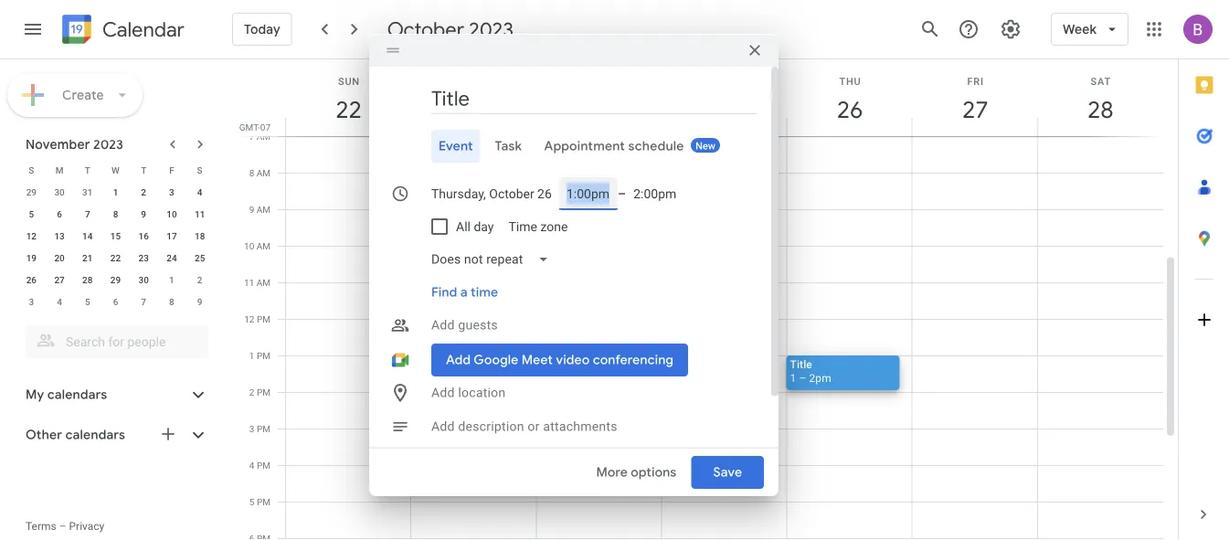 Task type: vqa. For each thing, say whether or not it's contained in the screenshot.


Task type: locate. For each thing, give the bounding box(es) containing it.
calendars inside my calendars dropdown button
[[47, 387, 107, 403]]

5 for 5 pm
[[249, 496, 255, 507]]

1 vertical spatial 2
[[197, 274, 202, 285]]

11 inside grid
[[244, 277, 254, 288]]

0 vertical spatial 7
[[249, 131, 254, 142]]

s up october 29 element
[[29, 165, 34, 176]]

0 vertical spatial 22
[[335, 95, 361, 125]]

all day
[[456, 219, 494, 234]]

1 pm from the top
[[257, 314, 271, 325]]

2 am from the top
[[257, 167, 271, 178]]

0 vertical spatial 29
[[26, 186, 37, 197]]

7 row from the top
[[17, 291, 214, 313]]

settings menu image
[[1000, 18, 1022, 40]]

1 horizontal spatial 27
[[961, 95, 988, 125]]

4 down '27' element
[[57, 296, 62, 307]]

s right f
[[197, 165, 203, 176]]

5 down 28 element
[[85, 296, 90, 307]]

29 for 29 element
[[110, 274, 121, 285]]

1 vertical spatial 7
[[85, 208, 90, 219]]

1 up december 8 element
[[169, 274, 174, 285]]

am up "9 am"
[[257, 167, 271, 178]]

12 down 11 am
[[244, 314, 255, 325]]

3 pm from the top
[[257, 387, 271, 398]]

0 horizontal spatial 3
[[29, 296, 34, 307]]

2 horizontal spatial –
[[799, 372, 807, 384]]

2 for "december 2" element
[[197, 274, 202, 285]]

5
[[29, 208, 34, 219], [85, 296, 90, 307], [249, 496, 255, 507]]

8 am
[[249, 167, 271, 178]]

0 horizontal spatial 2
[[141, 186, 146, 197]]

0 horizontal spatial 22
[[110, 252, 121, 263]]

19
[[26, 252, 37, 263]]

3 down f
[[169, 186, 174, 197]]

pm down the 4 pm
[[257, 496, 271, 507]]

25
[[195, 252, 205, 263]]

9 down "december 2" element
[[197, 296, 202, 307]]

my calendars button
[[4, 380, 227, 410]]

28 link
[[1080, 89, 1122, 131]]

0 horizontal spatial 8
[[113, 208, 118, 219]]

0 vertical spatial 5
[[29, 208, 34, 219]]

calendar element
[[59, 11, 185, 51]]

4 for december 4 element
[[57, 296, 62, 307]]

0 horizontal spatial 29
[[26, 186, 37, 197]]

0 horizontal spatial tab list
[[384, 130, 757, 163]]

28 element
[[77, 269, 99, 291]]

0 vertical spatial 26
[[836, 95, 862, 125]]

– right terms link
[[59, 520, 66, 533]]

22
[[335, 95, 361, 125], [110, 252, 121, 263]]

6 pm from the top
[[257, 496, 271, 507]]

november
[[26, 136, 90, 153]]

30 element
[[133, 269, 155, 291]]

8 up 15 "element"
[[113, 208, 118, 219]]

1 vertical spatial 30
[[138, 274, 149, 285]]

1 vertical spatial 11
[[244, 277, 254, 288]]

0 horizontal spatial 10
[[167, 208, 177, 219]]

2 up 16 element
[[141, 186, 146, 197]]

2 vertical spatial –
[[59, 520, 66, 533]]

0 vertical spatial 3
[[169, 186, 174, 197]]

27 down fri
[[961, 95, 988, 125]]

1 horizontal spatial 9
[[197, 296, 202, 307]]

3 inside december 3 element
[[29, 296, 34, 307]]

22 down 15 on the left of page
[[110, 252, 121, 263]]

title 1 – 2pm
[[790, 358, 832, 384]]

20 element
[[49, 247, 70, 269]]

1 vertical spatial 27
[[54, 274, 65, 285]]

pm up '2 pm'
[[257, 350, 271, 361]]

zone
[[541, 219, 568, 234]]

row group
[[17, 181, 214, 313]]

22 column header
[[285, 59, 411, 136]]

1 vertical spatial 5
[[85, 296, 90, 307]]

am for 8 am
[[257, 167, 271, 178]]

5 inside grid
[[249, 496, 255, 507]]

0 vertical spatial 30
[[54, 186, 65, 197]]

7 for december 7 element on the left bottom
[[141, 296, 146, 307]]

1 horizontal spatial 22
[[335, 95, 361, 125]]

1 vertical spatial 22
[[110, 252, 121, 263]]

11 for 11 am
[[244, 277, 254, 288]]

8
[[249, 167, 254, 178], [113, 208, 118, 219], [169, 296, 174, 307]]

december 4 element
[[49, 291, 70, 313]]

calendars up other calendars
[[47, 387, 107, 403]]

0 vertical spatial 28
[[1087, 95, 1113, 125]]

attachments
[[543, 419, 618, 434]]

30 for october 30 element
[[54, 186, 65, 197]]

5 row from the top
[[17, 247, 214, 269]]

10
[[167, 208, 177, 219], [244, 240, 254, 251]]

12 inside grid
[[244, 314, 255, 325]]

my calendars
[[26, 387, 107, 403]]

4 up 11 element
[[197, 186, 202, 197]]

2 vertical spatial 3
[[249, 423, 255, 434]]

row group containing 29
[[17, 181, 214, 313]]

10 up 17
[[167, 208, 177, 219]]

m
[[55, 165, 63, 176]]

1 horizontal spatial 8
[[169, 296, 174, 307]]

26 link
[[829, 89, 871, 131]]

1 horizontal spatial 5
[[85, 296, 90, 307]]

add left location
[[431, 385, 455, 400]]

0 vertical spatial calendars
[[47, 387, 107, 403]]

6 row from the top
[[17, 269, 214, 291]]

1 vertical spatial 28
[[82, 274, 93, 285]]

time
[[509, 219, 537, 234]]

2 t from the left
[[141, 165, 146, 176]]

26 down 19
[[26, 274, 37, 285]]

13 element
[[49, 225, 70, 247]]

8 inside grid
[[249, 167, 254, 178]]

create
[[62, 87, 104, 103]]

12 up 19
[[26, 230, 37, 241]]

7 down 30 element
[[141, 296, 146, 307]]

1 horizontal spatial 12
[[244, 314, 255, 325]]

– down title
[[799, 372, 807, 384]]

2 horizontal spatial 2
[[249, 387, 255, 398]]

8 for december 8 element
[[169, 296, 174, 307]]

sat 28
[[1087, 75, 1113, 125]]

november 2023 grid
[[17, 159, 214, 313]]

2 horizontal spatial 5
[[249, 496, 255, 507]]

24 element
[[161, 247, 183, 269]]

16
[[138, 230, 149, 241]]

schedule
[[628, 138, 684, 154]]

grid containing 22
[[234, 59, 1178, 540]]

22 inside column header
[[335, 95, 361, 125]]

9 inside grid
[[249, 204, 254, 215]]

0 vertical spatial 10
[[167, 208, 177, 219]]

1 horizontal spatial 10
[[244, 240, 254, 251]]

None search field
[[0, 318, 227, 358]]

2 up 3 pm
[[249, 387, 255, 398]]

pm for 1 pm
[[257, 350, 271, 361]]

1 vertical spatial calendars
[[65, 427, 125, 443]]

0 vertical spatial 12
[[26, 230, 37, 241]]

1 row from the top
[[17, 159, 214, 181]]

29 down 22 element
[[110, 274, 121, 285]]

1 vertical spatial 3
[[29, 296, 34, 307]]

4
[[197, 186, 202, 197], [57, 296, 62, 307], [249, 460, 255, 471]]

7 for 7 am
[[249, 131, 254, 142]]

11 down the 10 am
[[244, 277, 254, 288]]

22 element
[[105, 247, 127, 269]]

1 s from the left
[[29, 165, 34, 176]]

0 horizontal spatial 12
[[26, 230, 37, 241]]

1 horizontal spatial 28
[[1087, 95, 1113, 125]]

26 inside november 2023 grid
[[26, 274, 37, 285]]

07
[[260, 122, 271, 133]]

7 inside grid
[[249, 131, 254, 142]]

0 horizontal spatial s
[[29, 165, 34, 176]]

27 down 20 on the top
[[54, 274, 65, 285]]

1 vertical spatial 29
[[110, 274, 121, 285]]

29 left october 30 element
[[26, 186, 37, 197]]

add guests
[[431, 318, 498, 333]]

2 add from the top
[[431, 385, 455, 400]]

0 vertical spatial 11
[[195, 208, 205, 219]]

4 pm from the top
[[257, 423, 271, 434]]

calendars down my calendars dropdown button
[[65, 427, 125, 443]]

0 vertical spatial add
[[431, 318, 455, 333]]

1 inside 'element'
[[169, 274, 174, 285]]

2 row from the top
[[17, 181, 214, 203]]

1 horizontal spatial s
[[197, 165, 203, 176]]

row containing s
[[17, 159, 214, 181]]

1 vertical spatial 2023
[[93, 136, 123, 153]]

pm up 1 pm
[[257, 314, 271, 325]]

0 vertical spatial 6
[[57, 208, 62, 219]]

30 down 23
[[138, 274, 149, 285]]

27 inside november 2023 grid
[[54, 274, 65, 285]]

0 vertical spatial 27
[[961, 95, 988, 125]]

8 up "9 am"
[[249, 167, 254, 178]]

column header up new element
[[661, 59, 788, 136]]

Search for people text field
[[37, 325, 197, 358]]

1 horizontal spatial 6
[[113, 296, 118, 307]]

5 up '12' element
[[29, 208, 34, 219]]

5 down the 4 pm
[[249, 496, 255, 507]]

30 down m
[[54, 186, 65, 197]]

2 horizontal spatial 8
[[249, 167, 254, 178]]

0 vertical spatial 4
[[197, 186, 202, 197]]

add
[[431, 318, 455, 333], [431, 385, 455, 400], [431, 419, 455, 434]]

row
[[17, 159, 214, 181], [17, 181, 214, 203], [17, 203, 214, 225], [17, 225, 214, 247], [17, 247, 214, 269], [17, 269, 214, 291], [17, 291, 214, 313]]

event button
[[431, 130, 481, 163]]

0 horizontal spatial 4
[[57, 296, 62, 307]]

2 vertical spatial add
[[431, 419, 455, 434]]

2023 right 'october'
[[469, 16, 514, 42]]

1 am from the top
[[257, 131, 271, 142]]

3 down 26 element
[[29, 296, 34, 307]]

0 vertical spatial 2023
[[469, 16, 514, 42]]

fri
[[968, 75, 984, 87]]

add inside dropdown button
[[431, 318, 455, 333]]

am up 12 pm
[[257, 277, 271, 288]]

4 row from the top
[[17, 225, 214, 247]]

1 horizontal spatial 29
[[110, 274, 121, 285]]

28
[[1087, 95, 1113, 125], [82, 274, 93, 285]]

1 vertical spatial –
[[799, 372, 807, 384]]

15
[[110, 230, 121, 241]]

0 vertical spatial 8
[[249, 167, 254, 178]]

17
[[167, 230, 177, 241]]

am down 8 am
[[257, 204, 271, 215]]

calendars
[[47, 387, 107, 403], [65, 427, 125, 443]]

today
[[244, 21, 280, 37]]

2 horizontal spatial 7
[[249, 131, 254, 142]]

thu
[[840, 75, 862, 87]]

18
[[195, 230, 205, 241]]

5 am from the top
[[257, 277, 271, 288]]

– inside title 1 – 2pm
[[799, 372, 807, 384]]

december 6 element
[[105, 291, 127, 313]]

column header
[[411, 59, 537, 136], [536, 59, 662, 136], [661, 59, 788, 136]]

find a time button
[[424, 276, 506, 309]]

2 pm from the top
[[257, 350, 271, 361]]

t up october 31 element
[[85, 165, 90, 176]]

22 down sun
[[335, 95, 361, 125]]

0 vertical spatial 2
[[141, 186, 146, 197]]

1 horizontal spatial t
[[141, 165, 146, 176]]

0 horizontal spatial 28
[[82, 274, 93, 285]]

2 horizontal spatial 4
[[249, 460, 255, 471]]

14 element
[[77, 225, 99, 247]]

9 up 16 element
[[141, 208, 146, 219]]

grid
[[234, 59, 1178, 540]]

7
[[249, 131, 254, 142], [85, 208, 90, 219], [141, 296, 146, 307]]

calendars for other calendars
[[65, 427, 125, 443]]

row containing 19
[[17, 247, 214, 269]]

2 vertical spatial 2
[[249, 387, 255, 398]]

27 column header
[[912, 59, 1038, 136]]

0 horizontal spatial 2023
[[93, 136, 123, 153]]

End time text field
[[634, 183, 678, 205]]

4 inside grid
[[249, 460, 255, 471]]

8 down december 1 'element' on the left of page
[[169, 296, 174, 307]]

9 up the 10 am
[[249, 204, 254, 215]]

7 up 14 element
[[85, 208, 90, 219]]

11 up 18
[[195, 208, 205, 219]]

am down "9 am"
[[257, 240, 271, 251]]

19 element
[[20, 247, 42, 269]]

18 element
[[189, 225, 211, 247]]

3 row from the top
[[17, 203, 214, 225]]

2 horizontal spatial 9
[[249, 204, 254, 215]]

0 horizontal spatial 5
[[29, 208, 34, 219]]

0 horizontal spatial –
[[59, 520, 66, 533]]

calendars for my calendars
[[47, 387, 107, 403]]

column header up the appointment
[[536, 59, 662, 136]]

0 horizontal spatial 27
[[54, 274, 65, 285]]

0 horizontal spatial 11
[[195, 208, 205, 219]]

3 for 3 pm
[[249, 423, 255, 434]]

26 down thu
[[836, 95, 862, 125]]

4 am from the top
[[257, 240, 271, 251]]

1 horizontal spatial 2
[[197, 274, 202, 285]]

1
[[113, 186, 118, 197], [169, 274, 174, 285], [249, 350, 255, 361], [790, 372, 797, 384]]

6
[[57, 208, 62, 219], [113, 296, 118, 307]]

30
[[54, 186, 65, 197], [138, 274, 149, 285]]

row containing 29
[[17, 181, 214, 203]]

9
[[249, 204, 254, 215], [141, 208, 146, 219], [197, 296, 202, 307]]

column header up event on the left top of page
[[411, 59, 537, 136]]

9 for 9 am
[[249, 204, 254, 215]]

2023 for october 2023
[[469, 16, 514, 42]]

1 horizontal spatial –
[[618, 186, 626, 201]]

pm down '2 pm'
[[257, 423, 271, 434]]

1 down title
[[790, 372, 797, 384]]

– left the end time text field
[[618, 186, 626, 201]]

10 up 11 am
[[244, 240, 254, 251]]

s
[[29, 165, 34, 176], [197, 165, 203, 176]]

1 horizontal spatial 30
[[138, 274, 149, 285]]

3 column header from the left
[[661, 59, 788, 136]]

1 horizontal spatial tab list
[[1179, 59, 1229, 489]]

2 vertical spatial 7
[[141, 296, 146, 307]]

2023 up w
[[93, 136, 123, 153]]

1 horizontal spatial 11
[[244, 277, 254, 288]]

october 31 element
[[77, 181, 99, 203]]

–
[[618, 186, 626, 201], [799, 372, 807, 384], [59, 520, 66, 533]]

day
[[474, 219, 494, 234]]

1 inside title 1 – 2pm
[[790, 372, 797, 384]]

1 horizontal spatial 2023
[[469, 16, 514, 42]]

find
[[431, 284, 457, 301]]

2 vertical spatial 4
[[249, 460, 255, 471]]

6 down 29 element
[[113, 296, 118, 307]]

17 element
[[161, 225, 183, 247]]

1 add from the top
[[431, 318, 455, 333]]

11 inside november 2023 grid
[[195, 208, 205, 219]]

1 vertical spatial 12
[[244, 314, 255, 325]]

2 vertical spatial 5
[[249, 496, 255, 507]]

1 vertical spatial 4
[[57, 296, 62, 307]]

2 up 'december 9' element
[[197, 274, 202, 285]]

26 inside column header
[[836, 95, 862, 125]]

7 left 07
[[249, 131, 254, 142]]

3 am from the top
[[257, 204, 271, 215]]

december 8 element
[[161, 291, 183, 313]]

1 t from the left
[[85, 165, 90, 176]]

add down find
[[431, 318, 455, 333]]

t
[[85, 165, 90, 176], [141, 165, 146, 176]]

am up 8 am
[[257, 131, 271, 142]]

add down the add location
[[431, 419, 455, 434]]

Start date text field
[[431, 183, 552, 205]]

pm for 12 pm
[[257, 314, 271, 325]]

description
[[458, 419, 524, 434]]

pm up 3 pm
[[257, 387, 271, 398]]

fri 27
[[961, 75, 988, 125]]

1 horizontal spatial 7
[[141, 296, 146, 307]]

2 vertical spatial 8
[[169, 296, 174, 307]]

3 add from the top
[[431, 419, 455, 434]]

0 horizontal spatial 6
[[57, 208, 62, 219]]

calendars inside 'other calendars' dropdown button
[[65, 427, 125, 443]]

28 down 'sat'
[[1087, 95, 1113, 125]]

0 horizontal spatial 26
[[26, 274, 37, 285]]

add location
[[431, 385, 506, 400]]

3
[[169, 186, 174, 197], [29, 296, 34, 307], [249, 423, 255, 434]]

5 pm from the top
[[257, 460, 271, 471]]

0 horizontal spatial 30
[[54, 186, 65, 197]]

row containing 12
[[17, 225, 214, 247]]

1 vertical spatial 10
[[244, 240, 254, 251]]

pm down 3 pm
[[257, 460, 271, 471]]

4 up 5 pm
[[249, 460, 255, 471]]

event
[[439, 138, 473, 154]]

t left f
[[141, 165, 146, 176]]

1 vertical spatial 26
[[26, 274, 37, 285]]

12 inside november 2023 grid
[[26, 230, 37, 241]]

1 horizontal spatial 26
[[836, 95, 862, 125]]

9 am
[[249, 204, 271, 215]]

9 for 'december 9' element
[[197, 296, 202, 307]]

23 element
[[133, 247, 155, 269]]

0 horizontal spatial t
[[85, 165, 90, 176]]

calendar heading
[[99, 17, 185, 43]]

26
[[836, 95, 862, 125], [26, 274, 37, 285]]

1 pm
[[249, 350, 271, 361]]

f
[[169, 165, 174, 176]]

2 horizontal spatial 3
[[249, 423, 255, 434]]

1 down w
[[113, 186, 118, 197]]

2 for 2 pm
[[249, 387, 255, 398]]

3 up the 4 pm
[[249, 423, 255, 434]]

10 inside november 2023 grid
[[167, 208, 177, 219]]

november 2023
[[26, 136, 123, 153]]

2023
[[469, 16, 514, 42], [93, 136, 123, 153]]

tab list
[[1179, 59, 1229, 489], [384, 130, 757, 163]]

8 inside december 8 element
[[169, 296, 174, 307]]

None field
[[424, 243, 564, 276]]

6 down october 30 element
[[57, 208, 62, 219]]

am for 9 am
[[257, 204, 271, 215]]

1 vertical spatial add
[[431, 385, 455, 400]]

28 down 21
[[82, 274, 93, 285]]

12 pm
[[244, 314, 271, 325]]

28 inside november 2023 grid
[[82, 274, 93, 285]]

1 horizontal spatial 4
[[197, 186, 202, 197]]



Task type: describe. For each thing, give the bounding box(es) containing it.
today button
[[232, 7, 292, 51]]

26 column header
[[787, 59, 913, 136]]

december 7 element
[[133, 291, 155, 313]]

october 30 element
[[49, 181, 70, 203]]

gmt-
[[239, 122, 260, 133]]

27 inside column header
[[961, 95, 988, 125]]

location
[[458, 385, 506, 400]]

sun
[[338, 75, 360, 87]]

pm for 5 pm
[[257, 496, 271, 507]]

add for add location
[[431, 385, 455, 400]]

appointment schedule
[[544, 138, 684, 154]]

10 for 10 am
[[244, 240, 254, 251]]

3 for december 3 element
[[29, 296, 34, 307]]

21 element
[[77, 247, 99, 269]]

29 element
[[105, 269, 127, 291]]

guests
[[458, 318, 498, 333]]

october 29 element
[[20, 181, 42, 203]]

add for add guests
[[431, 318, 455, 333]]

31
[[82, 186, 93, 197]]

23
[[138, 252, 149, 263]]

a
[[461, 284, 468, 301]]

1 down 12 pm
[[249, 350, 255, 361]]

pm for 4 pm
[[257, 460, 271, 471]]

privacy
[[69, 520, 104, 533]]

row containing 5
[[17, 203, 214, 225]]

14
[[82, 230, 93, 241]]

1 column header from the left
[[411, 59, 537, 136]]

sun 22
[[335, 75, 361, 125]]

11 element
[[189, 203, 211, 225]]

w
[[112, 165, 120, 176]]

add guests button
[[424, 309, 757, 342]]

row containing 3
[[17, 291, 214, 313]]

pm for 3 pm
[[257, 423, 271, 434]]

other calendars
[[26, 427, 125, 443]]

27 element
[[49, 269, 70, 291]]

pm for 2 pm
[[257, 387, 271, 398]]

3 pm
[[249, 423, 271, 434]]

main drawer image
[[22, 18, 44, 40]]

row containing 26
[[17, 269, 214, 291]]

7 am
[[249, 131, 271, 142]]

4 pm
[[249, 460, 271, 471]]

week button
[[1051, 7, 1129, 51]]

1 vertical spatial 8
[[113, 208, 118, 219]]

12 element
[[20, 225, 42, 247]]

22 inside row
[[110, 252, 121, 263]]

terms – privacy
[[26, 520, 104, 533]]

sat
[[1091, 75, 1112, 87]]

0 vertical spatial –
[[618, 186, 626, 201]]

11 for 11
[[195, 208, 205, 219]]

december 5 element
[[77, 291, 99, 313]]

title
[[790, 358, 813, 371]]

5 pm
[[249, 496, 271, 507]]

1 vertical spatial 6
[[113, 296, 118, 307]]

other calendars button
[[4, 420, 227, 450]]

new element
[[691, 138, 720, 153]]

24
[[167, 252, 177, 263]]

2 column header from the left
[[536, 59, 662, 136]]

am for 10 am
[[257, 240, 271, 251]]

4 for 4 pm
[[249, 460, 255, 471]]

11 am
[[244, 277, 271, 288]]

october 2023
[[387, 16, 514, 42]]

all
[[456, 219, 471, 234]]

to element
[[618, 186, 626, 201]]

8 for 8 am
[[249, 167, 254, 178]]

1 horizontal spatial 3
[[169, 186, 174, 197]]

26 element
[[20, 269, 42, 291]]

terms
[[26, 520, 56, 533]]

my
[[26, 387, 44, 403]]

new
[[696, 140, 716, 152]]

calendar
[[102, 17, 185, 43]]

october
[[387, 16, 464, 42]]

2pm
[[809, 372, 832, 384]]

december 2 element
[[189, 269, 211, 291]]

27 link
[[955, 89, 997, 131]]

0 horizontal spatial 7
[[85, 208, 90, 219]]

other
[[26, 427, 62, 443]]

20
[[54, 252, 65, 263]]

10 am
[[244, 240, 271, 251]]

28 inside column header
[[1087, 95, 1113, 125]]

thu 26
[[836, 75, 862, 125]]

week
[[1063, 21, 1097, 37]]

16 element
[[133, 225, 155, 247]]

21
[[82, 252, 93, 263]]

add other calendars image
[[159, 425, 177, 443]]

am for 11 am
[[257, 277, 271, 288]]

find a time
[[431, 284, 498, 301]]

terms link
[[26, 520, 56, 533]]

or
[[528, 419, 540, 434]]

december 9 element
[[189, 291, 211, 313]]

gmt-07
[[239, 122, 271, 133]]

time zone button
[[501, 210, 575, 243]]

Add title text field
[[431, 85, 757, 112]]

privacy link
[[69, 520, 104, 533]]

28 column header
[[1037, 59, 1164, 136]]

30 for 30 element
[[138, 274, 149, 285]]

5 for december 5 element
[[85, 296, 90, 307]]

add description or attachments
[[431, 419, 618, 434]]

Start time text field
[[567, 183, 611, 205]]

time
[[471, 284, 498, 301]]

time zone
[[509, 219, 568, 234]]

22 link
[[328, 89, 370, 131]]

2023 for november 2023
[[93, 136, 123, 153]]

29 for october 29 element
[[26, 186, 37, 197]]

12 for 12 pm
[[244, 314, 255, 325]]

appointment
[[544, 138, 625, 154]]

2 pm
[[249, 387, 271, 398]]

13
[[54, 230, 65, 241]]

task
[[495, 138, 522, 154]]

december 1 element
[[161, 269, 183, 291]]

am for 7 am
[[257, 131, 271, 142]]

10 for 10
[[167, 208, 177, 219]]

25 element
[[189, 247, 211, 269]]

add for add description or attachments
[[431, 419, 455, 434]]

12 for 12
[[26, 230, 37, 241]]

december 3 element
[[20, 291, 42, 313]]

2 s from the left
[[197, 165, 203, 176]]

15 element
[[105, 225, 127, 247]]

10 element
[[161, 203, 183, 225]]

0 horizontal spatial 9
[[141, 208, 146, 219]]

task button
[[488, 130, 530, 163]]

create button
[[7, 73, 142, 117]]

tab list containing event
[[384, 130, 757, 163]]



